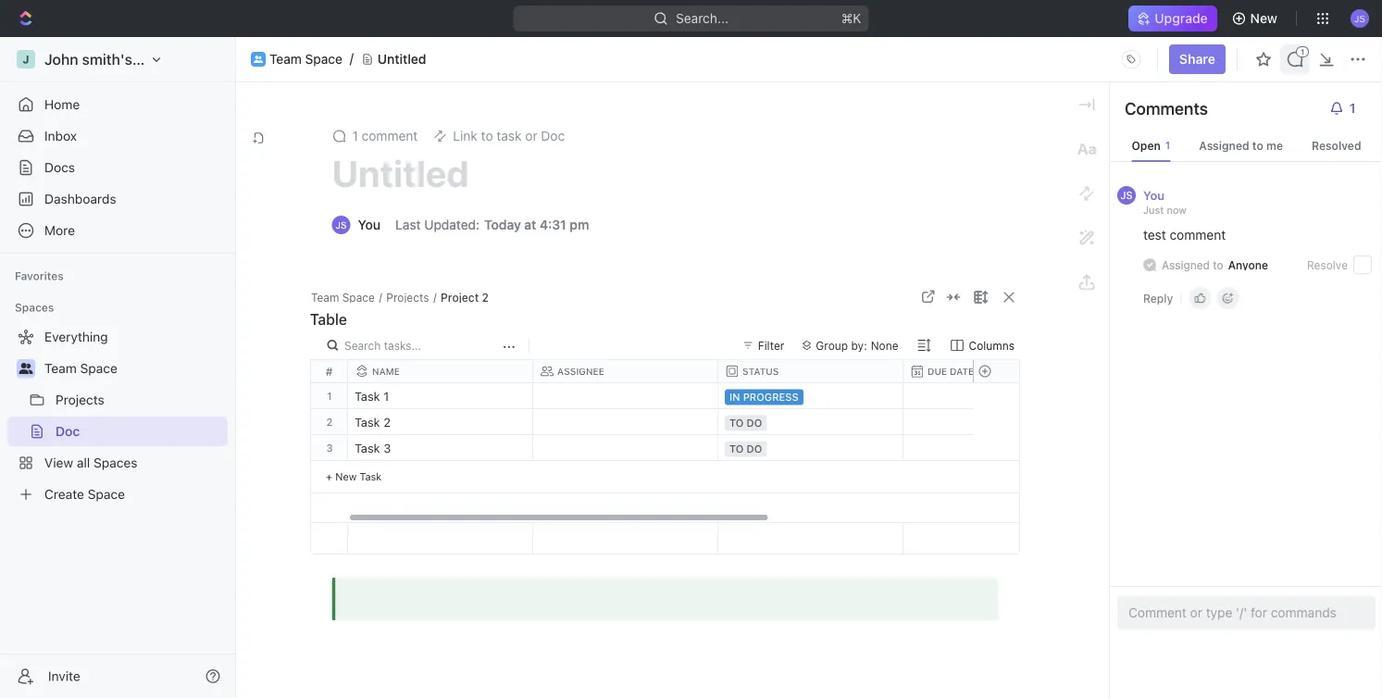 Task type: locate. For each thing, give the bounding box(es) containing it.
1 vertical spatial dropdown menu image
[[904, 523, 1088, 554]]

resolve
[[1307, 258, 1348, 271]]

reply
[[1143, 292, 1173, 305]]

1 vertical spatial you
[[358, 217, 381, 232]]

to do cell
[[718, 409, 904, 434], [718, 435, 904, 460]]

team space
[[269, 51, 342, 67], [44, 361, 117, 376]]

more button
[[7, 216, 228, 245]]

new down task 3
[[335, 470, 357, 482]]

team space link right user group icon
[[269, 51, 342, 67]]

team space link up projects link
[[44, 354, 224, 383]]

row inside grid
[[348, 360, 1274, 383]]

0 vertical spatial to do cell
[[718, 409, 904, 434]]

0 horizontal spatial you
[[358, 217, 381, 232]]

0 vertical spatial team
[[269, 51, 302, 67]]

untitled up 1 comment
[[378, 51, 426, 67]]

task down task 1
[[355, 415, 380, 429]]

0 vertical spatial js
[[1354, 13, 1365, 23]]

grid
[[311, 360, 1274, 555]]

link to task or doc button
[[425, 123, 572, 149]]

projects
[[386, 291, 429, 304], [56, 392, 104, 407]]

0 vertical spatial comment
[[362, 128, 418, 143]]

team space for user group image
[[44, 361, 117, 376]]

task down task 3
[[360, 470, 382, 482]]

1 do from the top
[[747, 417, 762, 429]]

1 horizontal spatial 3
[[383, 441, 391, 455]]

0 horizontal spatial js
[[336, 219, 347, 230]]

test comment
[[1143, 227, 1226, 243]]

1 horizontal spatial doc
[[541, 128, 565, 143]]

sidebar navigation
[[0, 37, 240, 698]]

0 vertical spatial to do
[[730, 417, 762, 429]]

0 vertical spatial you
[[1143, 188, 1165, 202]]

progress
[[743, 391, 799, 403]]

3 down task 2
[[383, 441, 391, 455]]

team
[[269, 51, 302, 67], [311, 291, 339, 304], [44, 361, 77, 376]]

john smith's workspace, , element
[[17, 50, 35, 69]]

2 horizontal spatial js
[[1354, 13, 1365, 23]]

2 horizontal spatial 2
[[482, 291, 489, 304]]

1 vertical spatial doc
[[56, 424, 80, 439]]

spaces
[[15, 301, 54, 314], [94, 455, 137, 470]]

space down view all spaces link
[[88, 486, 125, 502]]

home
[[44, 97, 80, 112]]

0 vertical spatial new
[[1250, 11, 1278, 26]]

0 vertical spatial assigned
[[1199, 139, 1249, 152]]

doc right or
[[541, 128, 565, 143]]

js up 1 dropdown button
[[1354, 13, 1365, 23]]

1
[[1301, 48, 1304, 56], [1349, 100, 1356, 116], [352, 128, 358, 143], [1165, 139, 1170, 151], [383, 389, 389, 403], [327, 390, 332, 402]]

tasks...
[[384, 339, 421, 352]]

tree inside sidebar navigation
[[7, 322, 228, 509]]

2 for 1 2 3
[[326, 416, 333, 428]]

space up table
[[342, 291, 375, 304]]

task 3
[[355, 441, 391, 455]]

to do cell for task 2
[[718, 409, 904, 434]]

row group containing task 1
[[348, 383, 1274, 522]]

2 do from the top
[[747, 443, 762, 455]]

view all spaces
[[44, 455, 137, 470]]

1 vertical spatial new
[[335, 470, 357, 482]]

2 right the project at the left top of page
[[482, 291, 489, 304]]

press space to select this row. row containing 1
[[311, 383, 348, 409]]

0 horizontal spatial /
[[379, 291, 382, 304]]

2 to do from the top
[[730, 443, 762, 455]]

1 horizontal spatial team
[[269, 51, 302, 67]]

new for new task
[[335, 470, 357, 482]]

2 left task 2
[[326, 416, 333, 428]]

0 vertical spatial doc
[[541, 128, 565, 143]]

in progress cell
[[718, 383, 904, 408]]

1 vertical spatial team
[[311, 291, 339, 304]]

row group down the status dropdown button
[[348, 383, 1274, 522]]

table
[[310, 311, 347, 328]]

3 row group from the left
[[973, 383, 1019, 493]]

1 horizontal spatial you
[[1143, 188, 1165, 202]]

test
[[1143, 227, 1166, 243]]

last updated: today at 4:31 pm
[[395, 217, 589, 232]]

1 horizontal spatial dropdown menu image
[[1116, 44, 1146, 74]]

dropdown menu image
[[1116, 44, 1146, 74], [904, 523, 1088, 554]]

projects inside tree
[[56, 392, 104, 407]]

1 horizontal spatial js
[[1121, 189, 1133, 201]]

js
[[1354, 13, 1365, 23], [1121, 189, 1133, 201], [336, 219, 347, 230]]

team for user group icon
[[269, 51, 302, 67]]

⌘k
[[841, 11, 861, 26]]

grid containing task 1
[[311, 360, 1274, 555]]

user group image
[[19, 363, 33, 374]]

0 horizontal spatial new
[[335, 470, 357, 482]]

0 vertical spatial do
[[747, 417, 762, 429]]

2 inside '1 2 3'
[[326, 416, 333, 428]]

/ up the search tasks...
[[379, 291, 382, 304]]

new button
[[1224, 4, 1289, 33]]

2 vertical spatial team
[[44, 361, 77, 376]]

assigned down test comment
[[1162, 258, 1210, 271]]

team space link
[[269, 51, 342, 67], [44, 354, 224, 383]]

spaces down 'favorites'
[[15, 301, 54, 314]]

row group
[[311, 383, 348, 493], [348, 383, 1274, 522], [973, 383, 1019, 493]]

0 vertical spatial team space link
[[269, 51, 342, 67]]

new for new
[[1250, 11, 1278, 26]]

assigned for assigned to me
[[1199, 139, 1249, 152]]

projects up tasks...
[[386, 291, 429, 304]]

tree
[[7, 322, 228, 509]]

to do for task 3
[[730, 443, 762, 455]]

team space inside sidebar navigation
[[44, 361, 117, 376]]

everything link
[[7, 322, 224, 352]]

dashboards
[[44, 191, 116, 206]]

you just now
[[1143, 188, 1187, 216]]

1 vertical spatial team space
[[44, 361, 117, 376]]

/
[[379, 291, 382, 304], [433, 291, 437, 304]]

1 vertical spatial comment
[[1170, 227, 1226, 243]]

john smith's workspace
[[44, 50, 213, 68]]

assigned for assigned to anyone
[[1162, 258, 1210, 271]]

you inside you just now
[[1143, 188, 1165, 202]]

untitled
[[378, 51, 426, 67], [332, 151, 469, 195]]

1 vertical spatial js
[[1121, 189, 1133, 201]]

comment down now
[[1170, 227, 1226, 243]]

2 row group from the left
[[348, 383, 1274, 522]]

2 inside team space / projects / project 2 table
[[482, 291, 489, 304]]

2 horizontal spatial team
[[311, 291, 339, 304]]

view
[[44, 455, 73, 470]]

doc inside dropdown button
[[541, 128, 565, 143]]

you up just
[[1143, 188, 1165, 202]]

1 horizontal spatial /
[[433, 291, 437, 304]]

new inside grid
[[335, 470, 357, 482]]

1 row group from the left
[[311, 383, 348, 493]]

row group down 'due date' dropdown button
[[973, 383, 1019, 493]]

comment left link
[[362, 128, 418, 143]]

0 horizontal spatial team
[[44, 361, 77, 376]]

1 vertical spatial team space link
[[44, 354, 224, 383]]

columns
[[969, 339, 1015, 352]]

group
[[816, 339, 848, 352]]

tree containing everything
[[7, 322, 228, 509]]

1 inside open 1
[[1165, 139, 1170, 151]]

link
[[453, 128, 478, 143]]

team inside sidebar navigation
[[44, 361, 77, 376]]

row containing name
[[348, 360, 1274, 383]]

team space down the everything
[[44, 361, 117, 376]]

1 to do cell from the top
[[718, 409, 904, 434]]

task down task 2
[[355, 441, 380, 455]]

spaces up create space link
[[94, 455, 137, 470]]

doc up view
[[56, 424, 80, 439]]

more
[[44, 223, 75, 238]]

1 horizontal spatial team space link
[[269, 51, 342, 67]]

1 vertical spatial spaces
[[94, 455, 137, 470]]

1 horizontal spatial comment
[[1170, 227, 1226, 243]]

team right user group image
[[44, 361, 77, 376]]

inbox
[[44, 128, 77, 143]]

0 horizontal spatial 2
[[326, 416, 333, 428]]

0 horizontal spatial dropdown menu image
[[904, 523, 1088, 554]]

row group left task 3
[[311, 383, 348, 493]]

1 horizontal spatial projects
[[386, 291, 429, 304]]

0 horizontal spatial doc
[[56, 424, 80, 439]]

1 vertical spatial do
[[747, 443, 762, 455]]

new inside button
[[1250, 11, 1278, 26]]

js left last
[[336, 219, 347, 230]]

2 inside press space to select this row. 'row'
[[383, 415, 391, 429]]

row
[[348, 360, 1274, 383]]

0 horizontal spatial projects
[[56, 392, 104, 407]]

1 to do from the top
[[730, 417, 762, 429]]

due date
[[928, 366, 974, 377]]

2 to do cell from the top
[[718, 435, 904, 460]]

0 vertical spatial team space
[[269, 51, 342, 67]]

comment
[[362, 128, 418, 143], [1170, 227, 1226, 243]]

1 vertical spatial to do cell
[[718, 435, 904, 460]]

columns button
[[937, 334, 1020, 356]]

new
[[1250, 11, 1278, 26], [335, 470, 357, 482]]

space
[[305, 51, 342, 67], [342, 291, 375, 304], [80, 361, 117, 376], [88, 486, 125, 502]]

press space to select this row. row containing 2
[[311, 409, 348, 435]]

team space right user group icon
[[269, 51, 342, 67]]

1 vertical spatial assigned
[[1162, 258, 1210, 271]]

0 vertical spatial dropdown menu image
[[1116, 44, 1146, 74]]

cell
[[533, 383, 718, 408], [904, 383, 1089, 408], [533, 409, 718, 434], [904, 409, 1089, 434], [533, 435, 718, 460], [904, 435, 1089, 460]]

1 horizontal spatial 2
[[383, 415, 391, 429]]

assigned left me
[[1199, 139, 1249, 152]]

doc
[[541, 128, 565, 143], [56, 424, 80, 439]]

new right the upgrade
[[1250, 11, 1278, 26]]

0 horizontal spatial comment
[[362, 128, 418, 143]]

upgrade link
[[1129, 6, 1217, 31]]

3 left task 3
[[326, 442, 333, 454]]

/ left the project at the left top of page
[[433, 291, 437, 304]]

to inside dropdown button
[[481, 128, 493, 143]]

0 horizontal spatial team space
[[44, 361, 117, 376]]

you left last
[[358, 217, 381, 232]]

untitled down 1 comment
[[332, 151, 469, 195]]

link to task or doc
[[453, 128, 565, 143]]

press space to select this row. row
[[311, 383, 348, 409], [348, 383, 1274, 409], [973, 383, 1019, 409], [311, 409, 348, 435], [348, 409, 1274, 435], [973, 409, 1019, 435], [311, 435, 348, 461], [348, 435, 1274, 461], [973, 435, 1019, 461], [348, 523, 1274, 555], [973, 523, 1019, 555]]

you
[[1143, 188, 1165, 202], [358, 217, 381, 232]]

task
[[497, 128, 522, 143]]

task up task 2
[[355, 389, 380, 403]]

do for 2
[[747, 417, 762, 429]]

team right user group icon
[[269, 51, 302, 67]]

2 up task 3
[[383, 415, 391, 429]]

0 horizontal spatial team space link
[[44, 354, 224, 383]]

#
[[326, 365, 333, 378]]

1 vertical spatial to do
[[730, 443, 762, 455]]

to
[[481, 128, 493, 143], [1252, 139, 1264, 152], [1213, 258, 1224, 271], [730, 417, 744, 429], [730, 443, 744, 455]]

assigned to anyone
[[1162, 258, 1268, 271]]

docs
[[44, 160, 75, 175]]

do for 3
[[747, 443, 762, 455]]

docs link
[[7, 153, 228, 182]]

2 / from the left
[[433, 291, 437, 304]]

team up table
[[311, 291, 339, 304]]

1 horizontal spatial spaces
[[94, 455, 137, 470]]

due date button
[[904, 365, 1089, 378]]

by:
[[851, 339, 867, 352]]

projects up 'all'
[[56, 392, 104, 407]]

js left you just now
[[1121, 189, 1133, 201]]

1 horizontal spatial new
[[1250, 11, 1278, 26]]

user group image
[[254, 55, 263, 63]]

0 vertical spatial projects
[[386, 291, 429, 304]]

1 button
[[1322, 94, 1368, 123]]

1 vertical spatial projects
[[56, 392, 104, 407]]

you for you just now
[[1143, 188, 1165, 202]]

0 vertical spatial spaces
[[15, 301, 54, 314]]

1 horizontal spatial team space
[[269, 51, 342, 67]]



Task type: describe. For each thing, give the bounding box(es) containing it.
projects link
[[56, 385, 224, 415]]

js button
[[1345, 4, 1375, 33]]

assignee
[[557, 366, 604, 376]]

inbox link
[[7, 121, 228, 151]]

open 1
[[1132, 139, 1170, 152]]

status column header
[[718, 360, 907, 382]]

to do cell for task 3
[[718, 435, 904, 460]]

Search tasks... text field
[[344, 332, 498, 358]]

in
[[730, 391, 740, 403]]

workspace
[[136, 50, 213, 68]]

space right user group icon
[[305, 51, 342, 67]]

search tasks...
[[344, 339, 421, 352]]

filter
[[758, 339, 784, 352]]

favorites
[[15, 269, 64, 282]]

press space to select this row. row containing task 1
[[348, 383, 1274, 409]]

doc inside sidebar navigation
[[56, 424, 80, 439]]

assignee button
[[533, 365, 718, 378]]

open
[[1132, 139, 1161, 152]]

none
[[871, 339, 899, 352]]

0 horizontal spatial 3
[[326, 442, 333, 454]]

last
[[395, 217, 421, 232]]

status
[[742, 366, 779, 376]]

assignee column header
[[533, 360, 722, 382]]

press space to select this row. row containing task 2
[[348, 409, 1274, 435]]

doc link
[[56, 417, 224, 446]]

task 2
[[355, 415, 391, 429]]

task for task 3
[[355, 441, 380, 455]]

4:31
[[540, 217, 566, 232]]

to do for task 2
[[730, 417, 762, 429]]

1 vertical spatial untitled
[[332, 151, 469, 195]]

view all spaces link
[[7, 448, 224, 478]]

now
[[1167, 204, 1187, 216]]

create space
[[44, 486, 125, 502]]

comments
[[1125, 98, 1208, 118]]

to for task
[[481, 128, 493, 143]]

everything
[[44, 329, 108, 344]]

date
[[950, 366, 974, 377]]

team space for user group icon
[[269, 51, 342, 67]]

1 comment
[[352, 128, 418, 143]]

create space link
[[7, 480, 224, 509]]

press space to select this row. row containing task 3
[[348, 435, 1274, 461]]

name column header
[[348, 360, 537, 382]]

js inside dropdown button
[[1354, 13, 1365, 23]]

row group containing 1 2 3
[[311, 383, 348, 493]]

resolved
[[1312, 139, 1361, 152]]

in progress
[[730, 391, 799, 403]]

team space link for user group image
[[44, 354, 224, 383]]

task for task 2
[[355, 415, 380, 429]]

favorites button
[[7, 265, 71, 287]]

space inside team space / projects / project 2 table
[[342, 291, 375, 304]]

1 2 3
[[326, 390, 333, 454]]

team inside team space / projects / project 2 table
[[311, 291, 339, 304]]

you for you
[[358, 217, 381, 232]]

dashboards link
[[7, 184, 228, 214]]

project
[[441, 291, 479, 304]]

share
[[1179, 51, 1216, 67]]

name
[[372, 366, 400, 376]]

due
[[928, 366, 947, 377]]

filter button
[[736, 334, 792, 356]]

3 inside press space to select this row. 'row'
[[383, 441, 391, 455]]

2 vertical spatial js
[[336, 219, 347, 230]]

1 inside dropdown button
[[1349, 100, 1356, 116]]

john
[[44, 50, 78, 68]]

me
[[1266, 139, 1283, 152]]

0 vertical spatial untitled
[[378, 51, 426, 67]]

to for me
[[1252, 139, 1264, 152]]

all
[[77, 455, 90, 470]]

home link
[[7, 90, 228, 119]]

team space link for user group icon
[[269, 51, 342, 67]]

team space / projects / project 2 table
[[310, 291, 489, 328]]

dropdown menu image inside grid
[[904, 523, 1088, 554]]

comment for 1 comment
[[362, 128, 418, 143]]

search...
[[676, 11, 729, 26]]

name button
[[348, 365, 533, 378]]

task 1
[[355, 389, 389, 403]]

just
[[1143, 204, 1164, 216]]

space down everything link
[[80, 361, 117, 376]]

assigned to me
[[1199, 139, 1283, 152]]

j
[[23, 53, 29, 66]]

to for anyone
[[1213, 258, 1224, 271]]

today
[[484, 217, 521, 232]]

pm
[[570, 217, 589, 232]]

0 horizontal spatial spaces
[[15, 301, 54, 314]]

at
[[524, 217, 536, 232]]

team for user group image
[[44, 361, 77, 376]]

upgrade
[[1155, 11, 1208, 26]]

group by: none
[[816, 339, 899, 352]]

2 for task 2
[[383, 415, 391, 429]]

or
[[525, 128, 538, 143]]

status button
[[718, 365, 904, 378]]

create
[[44, 486, 84, 502]]

projects inside team space / projects / project 2 table
[[386, 291, 429, 304]]

comment for test comment
[[1170, 227, 1226, 243]]

invite
[[48, 668, 80, 684]]

anyone
[[1228, 258, 1268, 271]]

updated:
[[424, 217, 480, 232]]

press space to select this row. row containing 3
[[311, 435, 348, 461]]

smith's
[[82, 50, 132, 68]]

1 / from the left
[[379, 291, 382, 304]]

anyone button
[[1224, 258, 1268, 271]]

new task
[[335, 470, 382, 482]]

task for task 1
[[355, 389, 380, 403]]

1 inside '1 2 3'
[[327, 390, 332, 402]]

search
[[344, 339, 381, 352]]



Task type: vqa. For each thing, say whether or not it's contained in the screenshot.
resolved
yes



